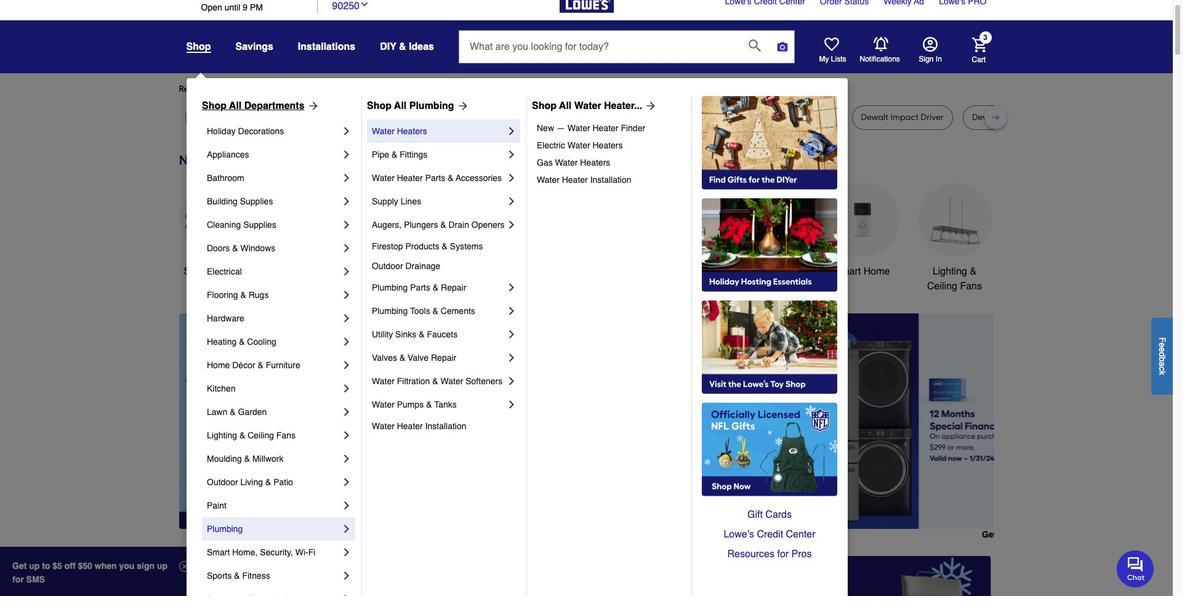 Task type: describe. For each thing, give the bounding box(es) containing it.
sports & fitness link
[[207, 564, 341, 588]]

2 bit from the left
[[438, 112, 448, 123]]

up to 35 percent off select small appliances. image
[[458, 556, 715, 596]]

2 e from the top
[[1158, 347, 1168, 352]]

valves
[[372, 353, 397, 363]]

holiday
[[207, 126, 236, 136]]

augers, plungers & drain openers
[[372, 220, 505, 230]]

furniture
[[266, 360, 300, 370]]

hardware link
[[207, 307, 341, 330]]

pipe & fittings
[[372, 150, 428, 160]]

water heaters link
[[372, 120, 506, 143]]

4 bit from the left
[[601, 112, 611, 123]]

water heater parts & accessories
[[372, 173, 502, 183]]

softeners
[[466, 376, 503, 386]]

drill bit set
[[585, 112, 626, 123]]

chevron down image
[[360, 0, 370, 9]]

heaters for electric water heaters
[[593, 140, 623, 150]]

smart home link
[[826, 183, 900, 279]]

heaters for gas water heaters
[[580, 158, 611, 168]]

outdoor for outdoor tools & equipment
[[643, 266, 678, 277]]

3 set from the left
[[666, 112, 679, 123]]

& inside outdoor tools & equipment
[[707, 266, 713, 277]]

chevron right image for supply lines
[[506, 195, 518, 208]]

heater down pumps
[[397, 421, 423, 431]]

home,
[[232, 548, 258, 557]]

1 horizontal spatial bathroom link
[[733, 183, 807, 279]]

rugs
[[249, 290, 269, 300]]

0 horizontal spatial bathroom
[[207, 173, 244, 183]]

$5
[[53, 561, 62, 571]]

—
[[557, 123, 565, 133]]

fitness
[[242, 571, 270, 581]]

plumbing parts & repair link
[[372, 276, 506, 299]]

more suggestions for you link
[[315, 83, 425, 95]]

drill for dewalt drill bit set
[[1002, 112, 1017, 123]]

all for water
[[559, 100, 572, 111]]

sports
[[207, 571, 232, 581]]

1 vertical spatial bathroom
[[749, 266, 792, 277]]

impact driver bit
[[491, 112, 556, 123]]

1 vertical spatial lighting & ceiling fans
[[207, 431, 296, 440]]

products
[[406, 241, 440, 251]]

up to 30 percent off select grills and accessories. image
[[735, 556, 992, 596]]

shop all water heater...
[[532, 100, 643, 111]]

1 horizontal spatial lighting & ceiling fans link
[[918, 183, 992, 294]]

shop for shop all plumbing
[[367, 100, 392, 111]]

lawn
[[207, 407, 228, 417]]

chevron right image for water heaters
[[506, 125, 518, 137]]

1 horizontal spatial water heater installation link
[[537, 171, 683, 188]]

holiday decorations
[[207, 126, 284, 136]]

chevron right image for cleaning supplies
[[341, 219, 353, 231]]

valves & valve repair
[[372, 353, 457, 363]]

get for get details
[[965, 530, 979, 539]]

heating & cooling link
[[207, 330, 341, 354]]

dewalt for dewalt drill bit
[[324, 112, 351, 123]]

cleaning supplies link
[[207, 213, 341, 237]]

you for recommended searches for you
[[291, 84, 306, 94]]

heater down gas water heaters
[[562, 175, 588, 185]]

cleaning supplies
[[207, 220, 276, 230]]

installations
[[298, 41, 356, 52]]

0 horizontal spatial ceiling
[[248, 431, 274, 440]]

lowe's home improvement cart image
[[972, 37, 987, 52]]

gift cards
[[748, 509, 792, 521]]

outdoor drainage link
[[372, 256, 518, 276]]

water inside "link"
[[372, 126, 395, 136]]

1 horizontal spatial water heater installation
[[537, 175, 632, 185]]

smart for smart home
[[835, 266, 861, 277]]

outdoor tools & equipment
[[643, 266, 713, 292]]

doors & windows link
[[207, 237, 341, 260]]

plumbing for plumbing parts & repair
[[372, 283, 408, 293]]

sms
[[26, 575, 45, 585]]

scroll to item #2 image
[[665, 507, 695, 512]]

plumbing for plumbing
[[207, 524, 243, 534]]

1 vertical spatial home
[[207, 360, 230, 370]]

0 vertical spatial home
[[864, 266, 890, 277]]

décor
[[232, 360, 255, 370]]

dewalt for dewalt impact driver
[[861, 112, 889, 123]]

lowe's home improvement logo image
[[560, 0, 614, 27]]

4 set from the left
[[1031, 112, 1043, 123]]

90250
[[332, 0, 360, 11]]

lawn & garden
[[207, 407, 267, 417]]

1 horizontal spatial ceiling
[[928, 281, 958, 292]]

chevron right image for hardware
[[341, 312, 353, 325]]

systems
[[450, 241, 483, 251]]

fittings
[[400, 150, 428, 160]]

water filtration & water softeners link
[[372, 370, 506, 393]]

find gifts for the diyer. image
[[702, 96, 838, 190]]

my lists link
[[820, 37, 847, 64]]

sign
[[919, 55, 934, 63]]

5 bit from the left
[[654, 112, 664, 123]]

visit the lowe's toy shop. image
[[702, 301, 838, 394]]

90250 button
[[332, 0, 370, 13]]

0 vertical spatial parts
[[425, 173, 446, 183]]

lowe's home improvement lists image
[[825, 37, 839, 52]]

lines
[[401, 197, 421, 206]]

water down valves
[[372, 376, 395, 386]]

1 vertical spatial water heater installation
[[372, 421, 467, 431]]

my
[[820, 55, 829, 63]]

new
[[537, 123, 554, 133]]

dewalt drill
[[707, 112, 752, 123]]

pros
[[792, 549, 812, 560]]

tools inside tools link
[[389, 266, 412, 277]]

plumbing tools & cements
[[372, 306, 475, 316]]

augers, plungers & drain openers link
[[372, 213, 506, 237]]

all for deals
[[209, 266, 220, 277]]

new — water heater finder
[[537, 123, 646, 133]]

water heater parts & accessories link
[[372, 166, 506, 190]]

shop for shop all water heater...
[[532, 100, 557, 111]]

home décor & furniture
[[207, 360, 300, 370]]

chat invite button image
[[1117, 550, 1155, 587]]

diy & ideas button
[[380, 36, 434, 58]]

driver for impact driver bit
[[521, 112, 544, 123]]

water right gas
[[555, 158, 578, 168]]

decorations for christmas
[[467, 281, 519, 292]]

equipment
[[654, 281, 701, 292]]

chevron right image for bathroom
[[341, 172, 353, 184]]

chevron right image for building supplies
[[341, 195, 353, 208]]

gas water heaters link
[[537, 154, 683, 171]]

arrow right image for shop all water heater...
[[643, 100, 657, 112]]

finder
[[621, 123, 646, 133]]

new — water heater finder link
[[537, 120, 683, 137]]

gas
[[537, 158, 553, 168]]

chevron right image for smart home, security, wi-fi
[[341, 546, 353, 559]]

resources
[[728, 549, 775, 560]]

cards
[[766, 509, 792, 521]]

flooring & rugs link
[[207, 283, 341, 307]]

heaters inside water heaters "link"
[[397, 126, 427, 136]]

pm
[[250, 2, 263, 12]]

credit
[[757, 529, 784, 540]]

for up shop all plumbing at the top of page
[[388, 84, 399, 94]]

chevron right image for kitchen
[[341, 383, 353, 395]]

1 set from the left
[[450, 112, 463, 123]]

chevron right image for plumbing
[[341, 523, 353, 535]]

my lists
[[820, 55, 847, 63]]

shop all departments
[[202, 100, 305, 111]]

lowe's home improvement notification center image
[[874, 37, 889, 52]]

ideas
[[409, 41, 434, 52]]

lowe's credit center link
[[702, 525, 838, 545]]

camera image
[[777, 41, 789, 53]]

supplies for building supplies
[[240, 197, 273, 206]]

6 bit from the left
[[1019, 112, 1029, 123]]

f e e d b a c k
[[1158, 337, 1168, 375]]

water pumps & tanks
[[372, 400, 457, 410]]

get for get up to $5 off $50 when you sign up for sms
[[12, 561, 27, 571]]

shop for shop all departments
[[202, 100, 227, 111]]

off
[[65, 561, 76, 571]]

officially licensed n f l gifts. shop now. image
[[702, 403, 838, 496]]

for up departments
[[278, 84, 289, 94]]

flooring
[[207, 290, 238, 300]]

2 set from the left
[[613, 112, 626, 123]]

heater up lines
[[397, 173, 423, 183]]

water up the tanks
[[441, 376, 463, 386]]

chevron right image for augers, plungers & drain openers
[[506, 219, 518, 231]]

gift
[[748, 509, 763, 521]]

lowe's
[[724, 529, 755, 540]]

search image
[[749, 39, 761, 52]]

drill for dewalt drill
[[737, 112, 752, 123]]

appliances
[[207, 150, 249, 160]]

scroll to item #4 image
[[724, 507, 754, 512]]

3 driver from the left
[[921, 112, 944, 123]]

you for more suggestions for you
[[401, 84, 415, 94]]

1 vertical spatial water heater installation link
[[372, 416, 518, 436]]

shop button
[[186, 41, 211, 53]]

outdoor living & patio link
[[207, 471, 341, 494]]

more
[[315, 84, 335, 94]]

building supplies link
[[207, 190, 341, 213]]

0 horizontal spatial bathroom link
[[207, 166, 341, 190]]



Task type: locate. For each thing, give the bounding box(es) containing it.
repair down 'faucets'
[[431, 353, 457, 363]]

1 vertical spatial lighting
[[207, 431, 237, 440]]

7 dewalt from the left
[[973, 112, 1000, 123]]

0 horizontal spatial installation
[[425, 421, 467, 431]]

1 vertical spatial shop
[[184, 266, 207, 277]]

1 horizontal spatial you
[[401, 84, 415, 94]]

water up gas water heaters
[[568, 140, 591, 150]]

0 horizontal spatial outdoor
[[207, 477, 238, 487]]

chevron right image
[[506, 125, 518, 137], [341, 148, 353, 161], [341, 172, 353, 184], [506, 195, 518, 208], [341, 289, 353, 301], [341, 312, 353, 325], [506, 328, 518, 341], [341, 336, 353, 348], [506, 352, 518, 364], [506, 399, 518, 411], [341, 429, 353, 442], [341, 476, 353, 488], [341, 500, 353, 512], [341, 593, 353, 596]]

1 horizontal spatial arrow right image
[[643, 100, 657, 112]]

tools inside outdoor tools & equipment
[[681, 266, 704, 277]]

1 vertical spatial fans
[[276, 431, 296, 440]]

1 vertical spatial supplies
[[243, 220, 276, 230]]

e up d
[[1158, 342, 1168, 347]]

dewalt for dewalt tool
[[250, 112, 278, 123]]

arrow right image for shop all departments
[[305, 100, 319, 112]]

b
[[1158, 357, 1168, 362]]

tools up "plumbing parts & repair"
[[389, 266, 412, 277]]

repair down outdoor drainage link
[[441, 283, 466, 293]]

chevron right image for water heater parts & accessories
[[506, 172, 518, 184]]

ceiling
[[928, 281, 958, 292], [248, 431, 274, 440]]

water left arrow left icon at the bottom of page
[[372, 421, 395, 431]]

1 horizontal spatial fans
[[961, 281, 983, 292]]

repair for valves & valve repair
[[431, 353, 457, 363]]

1 vertical spatial arrow right image
[[972, 421, 984, 434]]

1 horizontal spatial decorations
[[467, 281, 519, 292]]

plumbing up dewalt bit set
[[409, 100, 454, 111]]

cart
[[972, 55, 986, 64]]

5 dewalt from the left
[[707, 112, 735, 123]]

1 e from the top
[[1158, 342, 1168, 347]]

flooring & rugs
[[207, 290, 269, 300]]

openers
[[472, 220, 505, 230]]

0 horizontal spatial lighting & ceiling fans
[[207, 431, 296, 440]]

0 vertical spatial decorations
[[238, 126, 284, 136]]

1 up from the left
[[29, 561, 40, 571]]

0 vertical spatial ceiling
[[928, 281, 958, 292]]

get details link
[[965, 530, 1017, 539]]

arrow right image
[[305, 100, 319, 112], [643, 100, 657, 112]]

kitchen
[[207, 384, 236, 394]]

chevron right image for flooring & rugs
[[341, 289, 353, 301]]

dewalt for dewalt bit set
[[408, 112, 436, 123]]

1 dewalt from the left
[[194, 112, 222, 123]]

decorations for holiday
[[238, 126, 284, 136]]

shop all deals
[[184, 266, 248, 277]]

in
[[936, 55, 942, 63]]

holiday hosting essentials. image
[[702, 198, 838, 292]]

chevron right image for valves & valve repair
[[506, 352, 518, 364]]

heaters up gas water heaters link
[[593, 140, 623, 150]]

arrow right image
[[454, 100, 469, 112], [972, 421, 984, 434]]

you
[[119, 561, 135, 571]]

recommended
[[179, 84, 238, 94]]

& inside button
[[399, 41, 406, 52]]

1 horizontal spatial impact
[[780, 112, 808, 123]]

0 vertical spatial lighting
[[933, 266, 968, 277]]

for inside get up to $5 off $50 when you sign up for sms
[[12, 575, 24, 585]]

get inside get up to $5 off $50 when you sign up for sms
[[12, 561, 27, 571]]

get left details
[[965, 530, 979, 539]]

shop all plumbing
[[367, 100, 454, 111]]

1 vertical spatial repair
[[431, 353, 457, 363]]

electric
[[537, 140, 565, 150]]

1 horizontal spatial outdoor
[[372, 261, 403, 271]]

outdoor down moulding
[[207, 477, 238, 487]]

up to 40 percent off select vanities. plus get free local delivery on select vanities. image
[[0, 314, 421, 529]]

installation
[[591, 175, 632, 185], [425, 421, 467, 431]]

3 impact from the left
[[891, 112, 919, 123]]

0 horizontal spatial up
[[29, 561, 40, 571]]

shop up new at left
[[532, 100, 557, 111]]

chevron right image for lighting & ceiling fans
[[341, 429, 353, 442]]

lawn & garden link
[[207, 400, 341, 424]]

2 you from the left
[[401, 84, 415, 94]]

tools up equipment
[[681, 266, 704, 277]]

shop inside shop all deals link
[[184, 266, 207, 277]]

0 horizontal spatial driver
[[521, 112, 544, 123]]

1 bit from the left
[[370, 112, 380, 123]]

you left more at the left
[[291, 84, 306, 94]]

decorations down christmas
[[467, 281, 519, 292]]

0 vertical spatial smart
[[835, 266, 861, 277]]

0 horizontal spatial lighting & ceiling fans link
[[207, 424, 341, 447]]

None search field
[[459, 30, 795, 75]]

shop for shop
[[186, 41, 211, 52]]

water left pumps
[[372, 400, 395, 410]]

electrical
[[207, 267, 242, 277]]

shop down recommended
[[202, 100, 227, 111]]

arrow right image inside shop all departments link
[[305, 100, 319, 112]]

water pumps & tanks link
[[372, 393, 506, 416]]

dewalt drill bit
[[324, 112, 380, 123]]

0 vertical spatial water heater installation link
[[537, 171, 683, 188]]

6 dewalt from the left
[[861, 112, 889, 123]]

0 horizontal spatial water heater installation
[[372, 421, 467, 431]]

moulding & millwork link
[[207, 447, 341, 471]]

chevron right image for doors & windows
[[341, 242, 353, 254]]

more suggestions for you
[[315, 84, 415, 94]]

0 horizontal spatial home
[[207, 360, 230, 370]]

driver for impact driver
[[810, 112, 833, 123]]

1 horizontal spatial home
[[864, 266, 890, 277]]

electric water heaters
[[537, 140, 623, 150]]

chevron right image for holiday decorations
[[341, 125, 353, 137]]

shop these last-minute gifts. $99 or less. quantities are limited and won't last. image
[[179, 314, 378, 529]]

shop all plumbing link
[[367, 99, 469, 113]]

lowe's credit center
[[724, 529, 816, 540]]

all up —
[[559, 100, 572, 111]]

0 vertical spatial bathroom
[[207, 173, 244, 183]]

&
[[399, 41, 406, 52], [392, 150, 397, 160], [448, 173, 454, 183], [441, 220, 446, 230], [442, 241, 448, 251], [232, 243, 238, 253], [707, 266, 713, 277], [970, 266, 977, 277], [433, 283, 439, 293], [241, 290, 246, 300], [433, 306, 439, 316], [419, 330, 425, 339], [239, 337, 245, 347], [400, 353, 405, 363], [258, 360, 264, 370], [433, 376, 438, 386], [426, 400, 432, 410], [230, 407, 236, 417], [240, 431, 245, 440], [244, 454, 250, 464], [265, 477, 271, 487], [234, 571, 240, 581]]

center
[[786, 529, 816, 540]]

appliances link
[[207, 143, 341, 166]]

installation down the tanks
[[425, 421, 467, 431]]

3
[[984, 33, 988, 42]]

parts
[[425, 173, 446, 183], [410, 283, 431, 293]]

parts down "pipe & fittings" link
[[425, 173, 446, 183]]

water up electric water heaters
[[568, 123, 591, 133]]

for left pros
[[778, 549, 789, 560]]

dewalt for dewalt
[[194, 112, 222, 123]]

chevron right image for plumbing parts & repair
[[506, 282, 518, 294]]

3 drill from the left
[[737, 112, 752, 123]]

sign in button
[[919, 37, 942, 64]]

smart for smart home, security, wi-fi
[[207, 548, 230, 557]]

tools down "plumbing parts & repair"
[[410, 306, 430, 316]]

installation down gas water heaters link
[[591, 175, 632, 185]]

2 drill from the left
[[585, 112, 599, 123]]

chevron right image for appliances
[[341, 148, 353, 161]]

all for plumbing
[[394, 100, 407, 111]]

chevron right image for utility sinks & faucets
[[506, 328, 518, 341]]

deals
[[223, 266, 248, 277]]

dewalt up holiday
[[194, 112, 222, 123]]

utility sinks & faucets link
[[372, 323, 506, 346]]

1 vertical spatial ceiling
[[248, 431, 274, 440]]

outdoor living & patio
[[207, 477, 293, 487]]

arrow right image down more at the left
[[305, 100, 319, 112]]

chevron right image for lawn & garden
[[341, 406, 353, 418]]

e up b
[[1158, 347, 1168, 352]]

supplies up the cleaning supplies
[[240, 197, 273, 206]]

0 horizontal spatial arrow right image
[[454, 100, 469, 112]]

fans inside 'lighting & ceiling fans'
[[961, 281, 983, 292]]

shop for shop all deals
[[184, 266, 207, 277]]

all for departments
[[229, 100, 242, 111]]

electrical link
[[207, 260, 341, 283]]

3 dewalt from the left
[[324, 112, 351, 123]]

2 impact from the left
[[780, 112, 808, 123]]

2 horizontal spatial impact
[[891, 112, 919, 123]]

driver down sign in
[[921, 112, 944, 123]]

bit set
[[654, 112, 679, 123]]

heater down drill bit set at the top
[[593, 123, 619, 133]]

hardware
[[207, 314, 244, 323]]

water heaters
[[372, 126, 427, 136]]

drill
[[353, 112, 368, 123], [585, 112, 599, 123], [737, 112, 752, 123], [1002, 112, 1017, 123]]

smart home, security, wi-fi link
[[207, 541, 341, 564]]

driver up new at left
[[521, 112, 544, 123]]

2 arrow right image from the left
[[643, 100, 657, 112]]

chevron right image for moulding & millwork
[[341, 453, 353, 465]]

heater
[[593, 123, 619, 133], [397, 173, 423, 183], [562, 175, 588, 185], [397, 421, 423, 431]]

new deals every day during 25 days of deals image
[[179, 150, 995, 170]]

0 vertical spatial lighting & ceiling fans
[[928, 266, 983, 292]]

1 shop from the left
[[202, 100, 227, 111]]

shop down more suggestions for you link
[[367, 100, 392, 111]]

up to 30 percent off select major appliances. plus, save up to an extra $750 on major appliances. image
[[421, 314, 1017, 529]]

1 vertical spatial get
[[12, 561, 27, 571]]

driver
[[521, 112, 544, 123], [810, 112, 833, 123], [921, 112, 944, 123]]

dewalt for dewalt drill
[[707, 112, 735, 123]]

supplies inside cleaning supplies link
[[243, 220, 276, 230]]

shop left electrical in the top of the page
[[184, 266, 207, 277]]

dewalt for dewalt drill bit set
[[973, 112, 1000, 123]]

chevron right image for electrical
[[341, 265, 353, 278]]

2 horizontal spatial outdoor
[[643, 266, 678, 277]]

dewalt down more at the left
[[324, 112, 351, 123]]

heaters inside gas water heaters link
[[580, 158, 611, 168]]

arrow right image inside the shop all water heater... link
[[643, 100, 657, 112]]

chevron right image for pipe & fittings
[[506, 148, 518, 161]]

2 shop from the left
[[367, 100, 392, 111]]

resources for pros link
[[702, 545, 838, 564]]

0 horizontal spatial arrow right image
[[305, 100, 319, 112]]

smart
[[835, 266, 861, 277], [207, 548, 230, 557]]

0 vertical spatial arrow right image
[[454, 100, 469, 112]]

0 horizontal spatial impact
[[491, 112, 519, 123]]

pipe
[[372, 150, 389, 160]]

1 you from the left
[[291, 84, 306, 94]]

lowe's home improvement account image
[[923, 37, 938, 52]]

0 horizontal spatial smart
[[207, 548, 230, 557]]

all left "deals" on the top left of the page
[[209, 266, 220, 277]]

& inside 'lighting & ceiling fans'
[[970, 266, 977, 277]]

firestop
[[372, 241, 403, 251]]

water up pipe
[[372, 126, 395, 136]]

2 dewalt from the left
[[250, 112, 278, 123]]

1 drill from the left
[[353, 112, 368, 123]]

2 horizontal spatial shop
[[532, 100, 557, 111]]

lighting & ceiling fans
[[928, 266, 983, 292], [207, 431, 296, 440]]

1 vertical spatial smart
[[207, 548, 230, 557]]

4 drill from the left
[[1002, 112, 1017, 123]]

plumbing down paint
[[207, 524, 243, 534]]

0 horizontal spatial decorations
[[238, 126, 284, 136]]

0 vertical spatial shop
[[186, 41, 211, 52]]

2 up from the left
[[157, 561, 168, 571]]

decorations down 'dewalt tool'
[[238, 126, 284, 136]]

impact for impact driver bit
[[491, 112, 519, 123]]

1 vertical spatial decorations
[[467, 281, 519, 292]]

utility sinks & faucets
[[372, 330, 458, 339]]

0 vertical spatial get
[[965, 530, 979, 539]]

Search Query text field
[[460, 31, 739, 63]]

paint link
[[207, 494, 341, 517]]

water heater installation down new deals every day during 25 days of deals image
[[537, 175, 632, 185]]

for left sms on the bottom left of the page
[[12, 575, 24, 585]]

when
[[95, 561, 117, 571]]

1 driver from the left
[[521, 112, 544, 123]]

impact driver
[[780, 112, 833, 123]]

dewalt down shop all departments
[[250, 112, 278, 123]]

recommended searches for you heading
[[179, 83, 995, 95]]

impact for impact driver
[[780, 112, 808, 123]]

tools for plumbing tools & cements
[[410, 306, 430, 316]]

you up shop all plumbing at the top of page
[[401, 84, 415, 94]]

home décor & furniture link
[[207, 354, 341, 377]]

2 driver from the left
[[810, 112, 833, 123]]

chevron right image for paint
[[341, 500, 353, 512]]

$50
[[78, 561, 92, 571]]

1 vertical spatial lighting & ceiling fans link
[[207, 424, 341, 447]]

building
[[207, 197, 238, 206]]

plumbing down outdoor drainage
[[372, 283, 408, 293]]

1 impact from the left
[[491, 112, 519, 123]]

0 vertical spatial fans
[[961, 281, 983, 292]]

water filtration & water softeners
[[372, 376, 503, 386]]

shop all deals link
[[179, 183, 253, 279]]

1 vertical spatial parts
[[410, 283, 431, 293]]

fi
[[308, 548, 316, 557]]

dewalt down the cart at right
[[973, 112, 1000, 123]]

up right sign on the left bottom of the page
[[157, 561, 168, 571]]

shop all departments link
[[202, 99, 319, 113]]

chevron right image for water pumps & tanks
[[506, 399, 518, 411]]

up left to
[[29, 561, 40, 571]]

heaters inside electric water heaters link
[[593, 140, 623, 150]]

chevron right image
[[341, 125, 353, 137], [506, 148, 518, 161], [506, 172, 518, 184], [341, 195, 353, 208], [341, 219, 353, 231], [506, 219, 518, 231], [341, 242, 353, 254], [341, 265, 353, 278], [506, 282, 518, 294], [506, 305, 518, 317], [341, 359, 353, 371], [506, 375, 518, 387], [341, 383, 353, 395], [341, 406, 353, 418], [341, 453, 353, 465], [341, 523, 353, 535], [341, 546, 353, 559], [341, 570, 353, 582]]

4 dewalt from the left
[[408, 112, 436, 123]]

d
[[1158, 352, 1168, 357]]

outdoor up equipment
[[643, 266, 678, 277]]

tools inside plumbing tools & cements link
[[410, 306, 430, 316]]

bit
[[370, 112, 380, 123], [438, 112, 448, 123], [546, 112, 556, 123], [601, 112, 611, 123], [654, 112, 664, 123], [1019, 112, 1029, 123]]

heaters down electric water heaters link
[[580, 158, 611, 168]]

christmas decorations
[[467, 266, 519, 292]]

water down gas
[[537, 175, 560, 185]]

arrow right image inside shop all plumbing link
[[454, 100, 469, 112]]

1 horizontal spatial driver
[[810, 112, 833, 123]]

dewalt down the 'notifications'
[[861, 112, 889, 123]]

0 vertical spatial repair
[[441, 283, 466, 293]]

1 horizontal spatial lighting
[[933, 266, 968, 277]]

1 horizontal spatial installation
[[591, 175, 632, 185]]

dewalt bit set
[[408, 112, 463, 123]]

1 horizontal spatial shop
[[367, 100, 392, 111]]

outdoor down firestop
[[372, 261, 403, 271]]

heaters up fittings
[[397, 126, 427, 136]]

heater...
[[604, 100, 643, 111]]

chevron right image for water filtration & water softeners
[[506, 375, 518, 387]]

bathroom
[[207, 173, 244, 183], [749, 266, 792, 277]]

tools for outdoor tools & equipment
[[681, 266, 704, 277]]

kitchen link
[[207, 377, 341, 400]]

0 vertical spatial water heater installation
[[537, 175, 632, 185]]

arrow right image up finder
[[643, 100, 657, 112]]

get details
[[965, 530, 1010, 539]]

2 horizontal spatial driver
[[921, 112, 944, 123]]

1 vertical spatial heaters
[[593, 140, 623, 150]]

get up to 2 free select tools or batteries when you buy 1 with select purchases. image
[[181, 556, 438, 596]]

chevron right image for heating & cooling
[[341, 336, 353, 348]]

repair for plumbing parts & repair
[[441, 283, 466, 293]]

0 horizontal spatial get
[[12, 561, 27, 571]]

decorations
[[238, 126, 284, 136], [467, 281, 519, 292]]

0 vertical spatial supplies
[[240, 197, 273, 206]]

sports & fitness
[[207, 571, 270, 581]]

supplies up windows
[[243, 220, 276, 230]]

supply lines link
[[372, 190, 506, 213]]

dewalt right bit set
[[707, 112, 735, 123]]

drill for dewalt drill bit
[[353, 112, 368, 123]]

gas water heaters
[[537, 158, 611, 168]]

chevron right image for outdoor living & patio
[[341, 476, 353, 488]]

0 vertical spatial heaters
[[397, 126, 427, 136]]

smart home, security, wi-fi
[[207, 548, 316, 557]]

outdoor for outdoor living & patio
[[207, 477, 238, 487]]

1 vertical spatial installation
[[425, 421, 467, 431]]

installations button
[[298, 36, 356, 58]]

1 horizontal spatial get
[[965, 530, 979, 539]]

water heater installation down water pumps & tanks
[[372, 421, 467, 431]]

plumbing for plumbing tools & cements
[[372, 306, 408, 316]]

chevron right image for home décor & furniture
[[341, 359, 353, 371]]

water heater installation link down the tanks
[[372, 416, 518, 436]]

0 horizontal spatial lighting
[[207, 431, 237, 440]]

garden
[[238, 407, 267, 417]]

moulding
[[207, 454, 242, 464]]

parts down the drainage
[[410, 283, 431, 293]]

arrow left image
[[408, 421, 420, 434]]

all down recommended searches for you
[[229, 100, 242, 111]]

windows
[[241, 243, 276, 253]]

0 horizontal spatial fans
[[276, 431, 296, 440]]

0 horizontal spatial shop
[[202, 100, 227, 111]]

patio
[[274, 477, 293, 487]]

0 horizontal spatial water heater installation link
[[372, 416, 518, 436]]

cleaning
[[207, 220, 241, 230]]

plumbing up utility
[[372, 306, 408, 316]]

security,
[[260, 548, 293, 557]]

1 horizontal spatial arrow right image
[[972, 421, 984, 434]]

water heater installation link down new deals every day during 25 days of deals image
[[537, 171, 683, 188]]

driver down my
[[810, 112, 833, 123]]

0 horizontal spatial you
[[291, 84, 306, 94]]

2 vertical spatial heaters
[[580, 158, 611, 168]]

1 arrow right image from the left
[[305, 100, 319, 112]]

get up sms on the bottom left of the page
[[12, 561, 27, 571]]

scroll to item #5 image
[[754, 507, 784, 512]]

outdoor for outdoor drainage
[[372, 261, 403, 271]]

water down recommended searches for you heading
[[575, 100, 602, 111]]

until
[[225, 2, 240, 12]]

3 shop from the left
[[532, 100, 557, 111]]

1 horizontal spatial bathroom
[[749, 266, 792, 277]]

1 horizontal spatial up
[[157, 561, 168, 571]]

lighting inside 'lighting & ceiling fans'
[[933, 266, 968, 277]]

outdoor inside outdoor tools & equipment
[[643, 266, 678, 277]]

valve
[[408, 353, 429, 363]]

a
[[1158, 362, 1168, 366]]

1 horizontal spatial lighting & ceiling fans
[[928, 266, 983, 292]]

e
[[1158, 342, 1168, 347], [1158, 347, 1168, 352]]

chevron right image for sports & fitness
[[341, 570, 353, 582]]

dewalt down shop all plumbing at the top of page
[[408, 112, 436, 123]]

chevron right image for plumbing tools & cements
[[506, 305, 518, 317]]

supplies for cleaning supplies
[[243, 220, 276, 230]]

water up supply
[[372, 173, 395, 183]]

plumbing
[[409, 100, 454, 111], [372, 283, 408, 293], [372, 306, 408, 316], [207, 524, 243, 534]]

all up water heaters
[[394, 100, 407, 111]]

dewalt tool
[[250, 112, 296, 123]]

water
[[575, 100, 602, 111], [568, 123, 591, 133], [372, 126, 395, 136], [568, 140, 591, 150], [555, 158, 578, 168], [372, 173, 395, 183], [537, 175, 560, 185], [372, 376, 395, 386], [441, 376, 463, 386], [372, 400, 395, 410], [372, 421, 395, 431]]

shop down the open
[[186, 41, 211, 52]]

0 vertical spatial installation
[[591, 175, 632, 185]]

drainage
[[406, 261, 441, 271]]

3 bit from the left
[[546, 112, 556, 123]]

valves & valve repair link
[[372, 346, 506, 370]]

1 horizontal spatial smart
[[835, 266, 861, 277]]

f e e d b a c k button
[[1152, 318, 1173, 395]]

supplies inside building supplies link
[[240, 197, 273, 206]]

0 vertical spatial lighting & ceiling fans link
[[918, 183, 992, 294]]



Task type: vqa. For each thing, say whether or not it's contained in the screenshot.
Home Safes Safes
no



